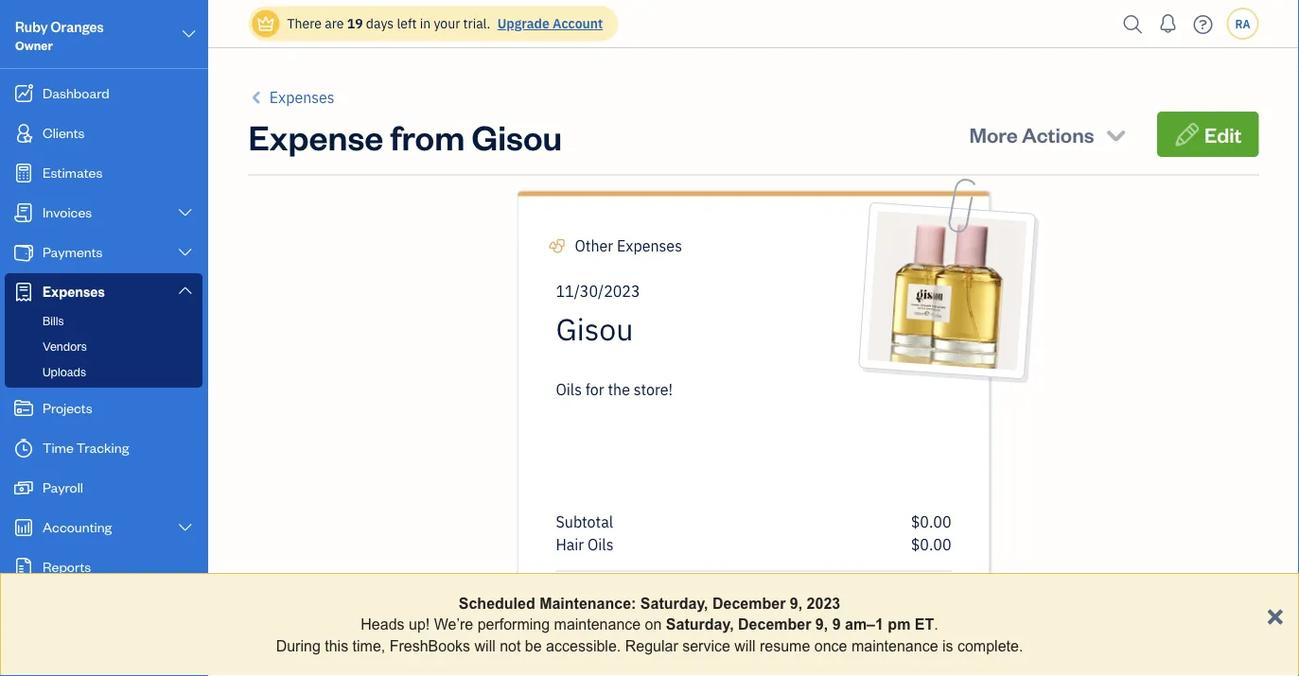 Task type: locate. For each thing, give the bounding box(es) containing it.
grand total ( usd ):
[[556, 598, 682, 618]]

oils left for
[[556, 380, 582, 400]]

apps link
[[5, 602, 203, 635]]

19
[[347, 15, 363, 32]]

total
[[601, 598, 635, 618]]

payments link
[[5, 234, 203, 272]]

saturday, up service
[[666, 617, 734, 634]]

freshbooks
[[390, 638, 470, 655]]

1 will from the left
[[475, 638, 496, 655]]

subtotal
[[556, 512, 613, 532]]

chevron large down image down payroll link
[[177, 521, 194, 536]]

bills link
[[9, 309, 199, 332]]

grand
[[556, 598, 598, 618]]

chevron large down image inside accounting 'link'
[[177, 521, 194, 536]]

from
[[390, 114, 465, 159]]

9, left 2023 in the bottom right of the page
[[790, 595, 803, 612]]

1 horizontal spatial oils
[[588, 535, 614, 555]]

time tracking link
[[5, 430, 203, 468]]

expense
[[248, 114, 384, 159]]

1 horizontal spatial 9,
[[816, 617, 828, 634]]

will left not
[[475, 638, 496, 655]]

resume
[[760, 638, 810, 655]]

vendors
[[43, 338, 87, 354]]

1 vertical spatial maintenance
[[852, 638, 938, 655]]

$0.00
[[911, 512, 952, 532], [911, 535, 952, 555], [871, 588, 952, 628]]

go to help image
[[1188, 10, 1219, 38]]

maintenance
[[554, 617, 641, 634], [852, 638, 938, 655]]

is
[[943, 638, 954, 655]]

2 will from the left
[[735, 638, 756, 655]]

expenses up expense
[[269, 88, 335, 107]]

expenses right the other
[[617, 236, 682, 256]]

(
[[638, 598, 643, 618]]

accounting link
[[5, 509, 203, 547]]

chevron large down image
[[177, 245, 194, 260]]

saturday, up the on
[[641, 595, 708, 612]]

dashboard link
[[5, 75, 203, 113]]

maintenance down pm
[[852, 638, 938, 655]]

we're
[[434, 617, 473, 634]]

0 vertical spatial gisou
[[472, 114, 562, 159]]

0 vertical spatial saturday,
[[641, 595, 708, 612]]

0 horizontal spatial expenses
[[43, 283, 105, 301]]

invoices
[[43, 203, 92, 221]]

reports
[[43, 558, 91, 576]]

estimate image
[[12, 164, 35, 183]]

store!
[[634, 380, 673, 400]]

1 vertical spatial december
[[738, 617, 812, 634]]

complete.
[[958, 638, 1023, 655]]

main element
[[0, 0, 256, 677]]

left
[[397, 15, 417, 32]]

gisou
[[472, 114, 562, 159], [556, 309, 634, 349]]

$0.00 for hair oils
[[911, 535, 952, 555]]

regular
[[625, 638, 678, 655]]

$0.00 for subtotal
[[911, 512, 952, 532]]

download
[[885, 341, 954, 365]]

1 vertical spatial saturday,
[[666, 617, 734, 634]]

expenses inside "button"
[[269, 88, 335, 107]]

money image
[[12, 479, 35, 498]]

hair oils
[[556, 535, 614, 555]]

0 vertical spatial oils
[[556, 380, 582, 400]]

notifications image
[[1153, 5, 1184, 43]]

9, left the 9
[[816, 617, 828, 634]]

be
[[525, 638, 542, 655]]

your
[[434, 15, 460, 32]]

2 vertical spatial expenses
[[43, 283, 105, 301]]

this
[[325, 638, 348, 655]]

scheduled maintenance: saturday, december 9, 2023 heads up! we're performing maintenance on saturday, december 9, 9 am–1 pm et . during this time, freshbooks will not be accessible. regular service will resume once maintenance is complete.
[[276, 595, 1023, 655]]

am–1
[[845, 617, 884, 634]]

9,
[[790, 595, 803, 612], [816, 617, 828, 634]]

2 vertical spatial $0.00
[[871, 588, 952, 628]]

× button
[[1267, 598, 1284, 633]]

time tracking
[[43, 439, 129, 457]]

1 horizontal spatial maintenance
[[852, 638, 938, 655]]

1 vertical spatial gisou
[[556, 309, 634, 349]]

1 horizontal spatial will
[[735, 638, 756, 655]]

payroll
[[43, 478, 83, 496]]

1 horizontal spatial expenses
[[269, 88, 335, 107]]

0 vertical spatial $0.00
[[911, 512, 952, 532]]

oils down subtotal
[[588, 535, 614, 555]]

chevron large down image inside expenses link
[[177, 283, 194, 298]]

expenses button
[[248, 86, 335, 109]]

gisou inside the 11/30/2023 gisou
[[556, 309, 634, 349]]

1 vertical spatial expenses
[[617, 236, 682, 256]]

chevron large down image down chevron large down icon
[[177, 283, 194, 298]]

11/30/2023
[[556, 281, 640, 301]]

chevron large down image left crown image
[[180, 23, 198, 45]]

0 vertical spatial expenses
[[269, 88, 335, 107]]

expenses
[[269, 88, 335, 107], [617, 236, 682, 256], [43, 283, 105, 301]]

other expenses
[[575, 236, 682, 256]]

chevron large down image
[[180, 23, 198, 45], [177, 205, 194, 221], [177, 283, 194, 298], [177, 521, 194, 536]]

oranges
[[51, 18, 104, 35]]

apps
[[14, 610, 42, 626]]

chevron large down image for expenses
[[177, 283, 194, 298]]

gisou down 11/30/2023
[[556, 309, 634, 349]]

chevron large down image inside invoices "link"
[[177, 205, 194, 221]]

saturday,
[[641, 595, 708, 612], [666, 617, 734, 634]]

ra
[[1236, 16, 1251, 31]]

invoice image
[[12, 203, 35, 222]]

gisou right from
[[472, 114, 562, 159]]

once
[[815, 638, 848, 655]]

up!
[[409, 617, 430, 634]]

1 vertical spatial 9,
[[816, 617, 828, 634]]

uploads
[[43, 364, 86, 380]]

1 vertical spatial $0.00
[[911, 535, 952, 555]]

0 horizontal spatial will
[[475, 638, 496, 655]]

0 horizontal spatial 9,
[[790, 595, 803, 612]]

will
[[475, 638, 496, 655], [735, 638, 756, 655]]

more actions button
[[953, 112, 1146, 157]]

0 horizontal spatial oils
[[556, 380, 582, 400]]

expenses up 'bills' at top left
[[43, 283, 105, 301]]

oils
[[556, 380, 582, 400], [588, 535, 614, 555]]

0 vertical spatial maintenance
[[554, 617, 641, 634]]

scheduled
[[459, 595, 535, 612]]

tracking
[[76, 439, 129, 457]]

will right service
[[735, 638, 756, 655]]

2 horizontal spatial expenses
[[617, 236, 682, 256]]

1 vertical spatial oils
[[588, 535, 614, 555]]

chevron large down image up chevron large down icon
[[177, 205, 194, 221]]

maintenance down maintenance:
[[554, 617, 641, 634]]

image
[[956, 346, 1001, 368]]

project image
[[12, 399, 35, 418]]

edit
[[1205, 121, 1242, 147]]



Task type: describe. For each thing, give the bounding box(es) containing it.
in
[[420, 15, 431, 32]]

not
[[500, 638, 521, 655]]

oils for the store!
[[556, 380, 673, 400]]

owner
[[15, 37, 53, 53]]

payroll link
[[5, 469, 203, 507]]

usd
[[643, 598, 673, 618]]

chart image
[[12, 519, 35, 538]]

heads
[[361, 617, 405, 634]]

accounting
[[43, 518, 112, 536]]

more
[[970, 121, 1018, 147]]

ruby
[[15, 18, 48, 35]]

pm
[[888, 617, 911, 634]]

account
[[553, 15, 603, 32]]

expenses inside 'main' element
[[43, 283, 105, 301]]

× dialog
[[0, 574, 1299, 677]]

chevrondown image
[[1103, 121, 1129, 147]]

are
[[325, 15, 344, 32]]

actions
[[1022, 121, 1094, 147]]

for
[[586, 380, 605, 400]]

crown image
[[256, 14, 276, 34]]

expenses link
[[5, 274, 203, 309]]

download image
[[885, 341, 1001, 368]]

×
[[1267, 598, 1284, 633]]

):
[[673, 598, 682, 618]]

client image
[[12, 124, 35, 143]]

days
[[366, 15, 394, 32]]

there
[[287, 15, 322, 32]]

hair
[[556, 535, 584, 555]]

dashboard image
[[12, 84, 35, 103]]

upgrade
[[498, 15, 550, 32]]

maintenance:
[[540, 595, 636, 612]]

clients link
[[5, 115, 203, 152]]

pencil image
[[1175, 121, 1201, 147]]

upgrade account link
[[494, 15, 603, 32]]

invoices link
[[5, 194, 203, 232]]

chevron large down image for accounting
[[177, 521, 194, 536]]

.
[[934, 617, 939, 634]]

ra button
[[1227, 8, 1259, 40]]

other
[[575, 236, 613, 256]]

service
[[683, 638, 731, 655]]

time
[[43, 439, 74, 457]]

estimates
[[43, 163, 103, 181]]

reports link
[[5, 549, 203, 587]]

projects link
[[5, 390, 203, 428]]

performing
[[478, 617, 550, 634]]

trial.
[[463, 15, 491, 32]]

bills
[[43, 313, 64, 328]]

during
[[276, 638, 321, 655]]

0 horizontal spatial maintenance
[[554, 617, 641, 634]]

dashboard
[[43, 84, 110, 102]]

et
[[915, 617, 934, 634]]

expense from gisou
[[248, 114, 562, 159]]

payments
[[43, 243, 103, 261]]

clients
[[43, 124, 85, 141]]

on
[[645, 617, 662, 634]]

report image
[[12, 558, 35, 577]]

expense image
[[12, 283, 35, 302]]

estimates link
[[5, 154, 203, 192]]

accessible.
[[546, 638, 621, 655]]

0 vertical spatial december
[[713, 595, 786, 612]]

download image link
[[885, 341, 1001, 368]]

vendors link
[[9, 335, 199, 358]]

uploads link
[[9, 361, 199, 383]]

9
[[833, 617, 841, 634]]

11/30/2023 gisou
[[556, 281, 640, 349]]

time,
[[353, 638, 385, 655]]

ruby oranges owner
[[15, 18, 104, 53]]

timer image
[[12, 439, 35, 458]]

the
[[608, 380, 630, 400]]

projects
[[43, 399, 92, 417]]

there are 19 days left in your trial. upgrade account
[[287, 15, 603, 32]]

search image
[[1118, 10, 1149, 38]]

payment image
[[12, 243, 35, 262]]

chevronleft image
[[248, 86, 266, 109]]

more actions
[[970, 121, 1094, 147]]

chevron large down image for invoices
[[177, 205, 194, 221]]

2023
[[807, 595, 841, 612]]

0 vertical spatial 9,
[[790, 595, 803, 612]]



Task type: vqa. For each thing, say whether or not it's contained in the screenshot.
the "Apps"
yes



